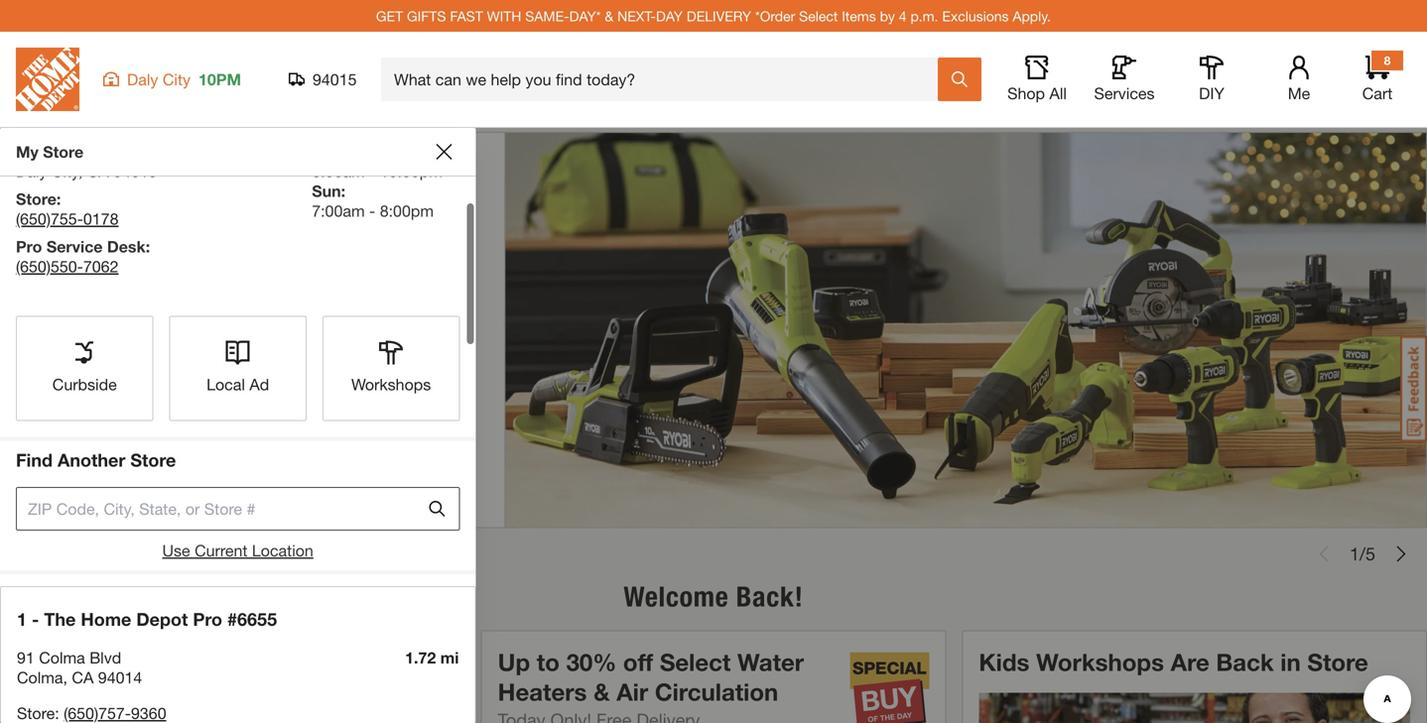 Task type: vqa. For each thing, say whether or not it's contained in the screenshot.
Back!
yes



Task type: locate. For each thing, give the bounding box(es) containing it.
heaters
[[498, 678, 587, 706]]

colma right 91
[[39, 649, 85, 668]]

0 horizontal spatial ,
[[63, 669, 68, 687]]

1 vertical spatial -
[[369, 202, 376, 220]]

off
[[624, 648, 654, 677]]

1 vertical spatial 94015
[[113, 162, 157, 181]]

colma
[[39, 649, 85, 668], [17, 669, 63, 687]]

0 vertical spatial colma
[[39, 649, 85, 668]]

local
[[207, 375, 245, 394]]

1 horizontal spatial ,
[[78, 162, 83, 181]]

store up (650)755-
[[16, 190, 57, 209]]

1 vertical spatial workshops
[[1037, 648, 1165, 677]]

my
[[16, 142, 39, 161]]

use current location
[[162, 542, 314, 561]]

fast
[[450, 8, 483, 24]]

1 vertical spatial blvd
[[90, 649, 121, 668]]

0 horizontal spatial 94015
[[113, 162, 157, 181]]

1 vertical spatial pro
[[193, 609, 222, 631]]

ZIP Code, City, State, or Store # text field
[[16, 488, 426, 531]]

blvd inside the "address 303 e lake merced blvd daly city , ca 94015 store : (650)755-0178 pro service desk : (650)550-7062"
[[158, 142, 190, 161]]

curbside
[[52, 375, 117, 394]]

1 vertical spatial :
[[146, 237, 150, 256]]

5
[[1366, 544, 1376, 565]]

1 for 1 - the home depot pro # 6655
[[17, 609, 27, 631]]

kids
[[979, 648, 1030, 677]]

0 vertical spatial city
[[163, 70, 191, 89]]

0 vertical spatial pro
[[16, 237, 42, 256]]

1 vertical spatial daly
[[16, 162, 47, 181]]

- right 7:00am
[[369, 202, 376, 220]]

0 horizontal spatial city
[[51, 162, 78, 181]]

0 vertical spatial workshops
[[351, 375, 431, 394]]

blvd up 94014
[[90, 649, 121, 668]]

blvd
[[158, 142, 190, 161], [90, 649, 121, 668]]

, inside "91 colma blvd colma , ca 94014"
[[63, 669, 68, 687]]

1 left the
[[17, 609, 27, 631]]

6655
[[237, 609, 277, 631]]

(650)550-
[[16, 257, 83, 276]]

1 horizontal spatial pro
[[193, 609, 222, 631]]

94015 down merced
[[113, 162, 157, 181]]

shop all
[[1008, 84, 1067, 103]]

services button
[[1093, 56, 1157, 103]]

select inside up to 30% off select water heaters & air circulation
[[660, 648, 731, 677]]

proterra 80 gal. 10-year hybrid high efficiency heat pump tank electric water heater with leak detection & auto shutoff image
[[41, 697, 229, 724]]

pro
[[16, 237, 42, 256], [193, 609, 222, 631]]

0 horizontal spatial 1
[[17, 609, 27, 631]]

6:00am - 10:00pm sun: 7:00am - 8:00pm
[[312, 162, 443, 220]]

,
[[78, 162, 83, 181], [63, 669, 68, 687]]

the home depot logo image
[[16, 48, 79, 111]]

1 vertical spatial 1
[[17, 609, 27, 631]]

0 horizontal spatial select
[[660, 648, 731, 677]]

kids workshops image
[[979, 694, 1411, 724]]

select
[[800, 8, 838, 24], [660, 648, 731, 677]]

30%
[[567, 648, 617, 677]]

exclusions
[[943, 8, 1009, 24]]

1
[[1350, 544, 1360, 565], [17, 609, 27, 631]]

kids workshops are back in store
[[979, 648, 1369, 677]]

1.72 mi
[[405, 649, 459, 668]]

- right 6:00am
[[369, 162, 376, 181]]

workshops
[[351, 375, 431, 394], [1037, 648, 1165, 677]]

use current location button
[[16, 539, 460, 563]]

city left 10pm
[[163, 70, 191, 89]]

- left the
[[32, 609, 39, 631]]

service
[[46, 237, 103, 256]]

local ad
[[207, 375, 269, 394]]

&
[[605, 8, 614, 24], [594, 678, 610, 706]]

this is the first slide image
[[1317, 547, 1333, 562]]

, down lake
[[78, 162, 83, 181]]

7062
[[83, 257, 119, 276]]

1 vertical spatial city
[[51, 162, 78, 181]]

ca inside "91 colma blvd colma , ca 94014"
[[72, 669, 94, 687]]

& left 'air'
[[594, 678, 610, 706]]

colma down 91
[[17, 669, 63, 687]]

0 vertical spatial :
[[57, 190, 61, 209]]

:
[[57, 190, 61, 209], [146, 237, 150, 256], [55, 704, 59, 723]]

mi
[[441, 649, 459, 668]]

viewed
[[123, 648, 205, 677]]

1 horizontal spatial blvd
[[158, 142, 190, 161]]

0 vertical spatial select
[[800, 8, 838, 24]]

city down lake
[[51, 162, 78, 181]]

are
[[1171, 648, 1210, 677]]

0 vertical spatial 1
[[1350, 544, 1360, 565]]

1 for 1 / 5
[[1350, 544, 1360, 565]]

select left items
[[800, 8, 838, 24]]

1 vertical spatial colma
[[17, 669, 63, 687]]

1 vertical spatial ca
[[72, 669, 94, 687]]

1.72
[[405, 649, 436, 668]]

0 vertical spatial &
[[605, 8, 614, 24]]

: up (650)755-0178 link
[[57, 190, 61, 209]]

store down 91
[[17, 704, 55, 723]]

services
[[1095, 84, 1155, 103]]

up
[[498, 648, 530, 677]]

1 horizontal spatial 1
[[1350, 544, 1360, 565]]

- for 6:00am - 10:00pm sun: 7:00am - 8:00pm
[[369, 162, 376, 181]]

curbside button
[[17, 317, 152, 421]]

store inside the "address 303 e lake merced blvd daly city , ca 94015 store : (650)755-0178 pro service desk : (650)550-7062"
[[16, 190, 57, 209]]

shop all button
[[1006, 56, 1069, 103]]

-
[[369, 162, 376, 181], [369, 202, 376, 220], [32, 609, 39, 631]]

: right service
[[146, 237, 150, 256]]

94015
[[313, 70, 357, 89], [113, 162, 157, 181]]

0 horizontal spatial pro
[[16, 237, 42, 256]]

by
[[880, 8, 896, 24]]

my store
[[16, 142, 84, 161]]

ca
[[87, 162, 109, 181], [72, 669, 94, 687]]

air
[[617, 678, 649, 706]]

pro inside the "address 303 e lake merced blvd daly city , ca 94015 store : (650)755-0178 pro service desk : (650)550-7062"
[[16, 237, 42, 256]]

day
[[656, 8, 683, 24]]

ca down lake
[[87, 162, 109, 181]]

0178
[[83, 210, 119, 228]]

lake
[[61, 142, 95, 161]]

94015 up hours
[[313, 70, 357, 89]]

img for put a bow on tool gifting up to 45% off select tools & tool accessories image
[[0, 132, 1428, 529]]

7:00am
[[312, 202, 365, 220]]

me
[[1289, 84, 1311, 103]]

gifts
[[407, 8, 446, 24]]

1 horizontal spatial select
[[800, 8, 838, 24]]

ca up the store : (650)757-9360
[[72, 669, 94, 687]]

store right another at the left of page
[[130, 450, 176, 471]]

0 horizontal spatial workshops
[[351, 375, 431, 394]]

pro up (650)550-
[[16, 237, 42, 256]]

: left (650)757-
[[55, 704, 59, 723]]

daly city 10pm
[[127, 70, 241, 89]]

- for 1 - the home depot pro # 6655
[[32, 609, 39, 631]]

1 / 5
[[1350, 544, 1376, 565]]

0 vertical spatial 94015
[[313, 70, 357, 89]]

1 vertical spatial select
[[660, 648, 731, 677]]

0 horizontal spatial daly
[[16, 162, 47, 181]]

1 horizontal spatial 94015
[[313, 70, 357, 89]]

1 horizontal spatial daly
[[127, 70, 158, 89]]

0 vertical spatial ,
[[78, 162, 83, 181]]

0 vertical spatial -
[[369, 162, 376, 181]]

0 horizontal spatial blvd
[[90, 649, 121, 668]]

to
[[537, 648, 560, 677]]

welcome
[[624, 581, 729, 614]]

store right in at bottom right
[[1308, 648, 1369, 677]]

303
[[16, 142, 42, 161]]

& right day*
[[605, 8, 614, 24]]

workshops inside button
[[351, 375, 431, 394]]

daly up merced
[[127, 70, 158, 89]]

, up the store : (650)757-9360
[[63, 669, 68, 687]]

blvd right merced
[[158, 142, 190, 161]]

1 vertical spatial &
[[594, 678, 610, 706]]

2 vertical spatial :
[[55, 704, 59, 723]]

daly down 'my'
[[16, 162, 47, 181]]

2 vertical spatial -
[[32, 609, 39, 631]]

1 vertical spatial ,
[[63, 669, 68, 687]]

in
[[1281, 648, 1302, 677]]

same-
[[526, 8, 570, 24]]

8
[[1385, 54, 1391, 68]]

What can we help you find today? search field
[[394, 59, 937, 100]]

1 left the 5
[[1350, 544, 1360, 565]]

city inside the "address 303 e lake merced blvd daly city , ca 94015 store : (650)755-0178 pro service desk : (650)550-7062"
[[51, 162, 78, 181]]

0 vertical spatial blvd
[[158, 142, 190, 161]]

home
[[81, 609, 131, 631]]

select up circulation
[[660, 648, 731, 677]]

0 vertical spatial ca
[[87, 162, 109, 181]]

desk
[[107, 237, 146, 256]]

94015 inside the "address 303 e lake merced blvd daly city , ca 94015 store : (650)755-0178 pro service desk : (650)550-7062"
[[113, 162, 157, 181]]

pro left #
[[193, 609, 222, 631]]



Task type: describe. For each thing, give the bounding box(es) containing it.
4
[[899, 8, 907, 24]]

cart
[[1363, 84, 1393, 103]]

get gifts fast with same-day* & next-day delivery *order select items by 4 p.m. exclusions apply.
[[376, 8, 1052, 24]]

(650)550-7062 link
[[16, 257, 119, 276]]

welcome back!
[[624, 581, 804, 614]]

p.m.
[[911, 8, 939, 24]]

find
[[16, 450, 53, 471]]

shop
[[1008, 84, 1046, 103]]

location
[[252, 542, 314, 561]]

local ad button
[[170, 317, 306, 421]]

store down address
[[43, 142, 84, 161]]

recently viewed
[[17, 648, 205, 677]]

diy
[[1200, 84, 1225, 103]]

water
[[738, 648, 804, 677]]

0 vertical spatial daly
[[127, 70, 158, 89]]

cart 8
[[1363, 54, 1393, 103]]

store : (650)757-9360
[[17, 704, 166, 723]]

apply.
[[1013, 8, 1052, 24]]

ca inside the "address 303 e lake merced blvd daly city , ca 94015 store : (650)755-0178 pro service desk : (650)550-7062"
[[87, 162, 109, 181]]

another
[[58, 450, 125, 471]]

94015 inside button
[[313, 70, 357, 89]]

6:00am
[[312, 162, 365, 181]]

next-
[[618, 8, 656, 24]]

delivery
[[687, 8, 752, 24]]

/
[[1360, 544, 1366, 565]]

hours
[[312, 123, 352, 139]]

sun:
[[312, 182, 346, 201]]

recently
[[17, 648, 116, 677]]

10pm
[[199, 70, 241, 89]]

up to 30% off select water heaters & air circulation
[[498, 648, 804, 706]]

diy button
[[1181, 56, 1244, 103]]

94014
[[98, 669, 142, 687]]

current
[[195, 542, 248, 561]]

(650)755-0178 link
[[16, 210, 119, 228]]

back!
[[737, 581, 804, 614]]

daly inside the "address 303 e lake merced blvd daly city , ca 94015 store : (650)755-0178 pro service desk : (650)550-7062"
[[16, 162, 47, 181]]

find another store
[[16, 450, 176, 471]]

special buy logo image
[[850, 652, 930, 724]]

me button
[[1268, 56, 1332, 103]]

blvd inside "91 colma blvd colma , ca 94014"
[[90, 649, 121, 668]]

91 colma blvd colma , ca 94014
[[17, 649, 142, 687]]

(650)757-
[[64, 704, 131, 723]]

items
[[842, 8, 877, 24]]

address
[[16, 123, 70, 139]]

, inside the "address 303 e lake merced blvd daly city , ca 94015 store : (650)755-0178 pro service desk : (650)550-7062"
[[78, 162, 83, 181]]

address 303 e lake merced blvd daly city , ca 94015 store : (650)755-0178 pro service desk : (650)550-7062
[[16, 123, 190, 276]]

91
[[17, 649, 35, 668]]

1 horizontal spatial city
[[163, 70, 191, 89]]

back
[[1217, 648, 1275, 677]]

drawer close image
[[436, 144, 452, 160]]

next slide image
[[1394, 547, 1410, 562]]

10:00pm
[[380, 162, 443, 181]]

8:00pm
[[380, 202, 434, 220]]

ad
[[250, 375, 269, 394]]

e
[[47, 142, 57, 161]]

merced
[[99, 142, 153, 161]]

1 horizontal spatial workshops
[[1037, 648, 1165, 677]]

(650)757-9360 link
[[64, 704, 166, 723]]

& inside up to 30% off select water heaters & air circulation
[[594, 678, 610, 706]]

#
[[227, 609, 237, 631]]

with
[[487, 8, 522, 24]]

depot
[[136, 609, 188, 631]]

1 - the home depot pro # 6655
[[17, 609, 277, 631]]

9360
[[131, 704, 166, 723]]

get
[[376, 8, 403, 24]]

94015 button
[[289, 70, 357, 89]]

circulation
[[655, 678, 779, 706]]

all
[[1050, 84, 1067, 103]]

feedback link image
[[1401, 336, 1428, 443]]

the
[[44, 609, 76, 631]]

*order
[[755, 8, 796, 24]]

day*
[[570, 8, 601, 24]]



